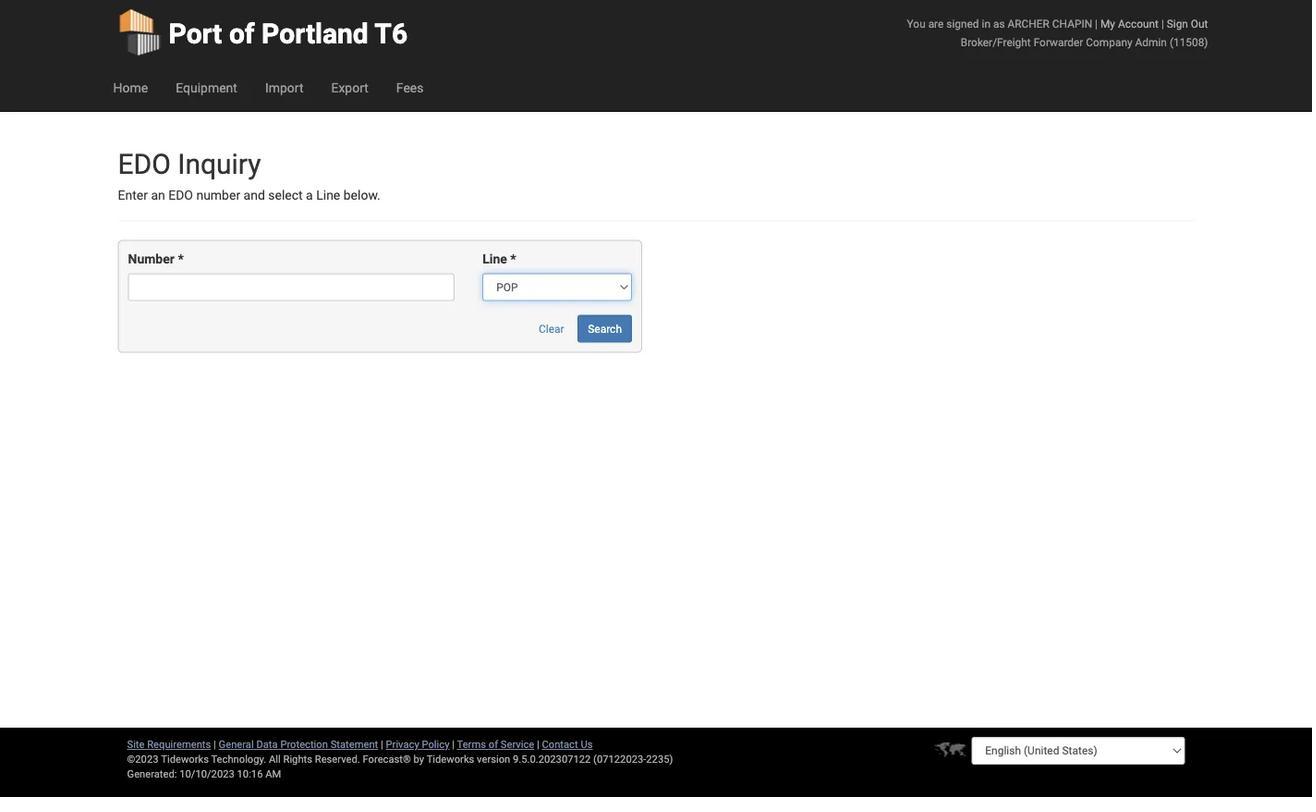 Task type: describe. For each thing, give the bounding box(es) containing it.
of inside port of portland t6 link
[[229, 17, 255, 50]]

fees button
[[383, 65, 438, 111]]

site
[[127, 738, 145, 750]]

t6
[[375, 17, 408, 50]]

policy
[[422, 738, 450, 750]]

and
[[244, 188, 265, 203]]

port of portland t6 link
[[118, 0, 408, 65]]

edo inquiry enter an edo number and select a line below.
[[118, 147, 381, 203]]

search button
[[578, 315, 632, 342]]

* for number *
[[178, 251, 184, 267]]

forwarder
[[1034, 36, 1084, 49]]

privacy
[[386, 738, 419, 750]]

clear
[[539, 322, 565, 335]]

portland
[[262, 17, 369, 50]]

| up forecast®
[[381, 738, 383, 750]]

rights
[[283, 753, 313, 765]]

out
[[1192, 17, 1209, 30]]

service
[[501, 738, 535, 750]]

port of portland t6
[[169, 17, 408, 50]]

signed
[[947, 17, 980, 30]]

account
[[1119, 17, 1159, 30]]

tideworks
[[427, 753, 475, 765]]

fees
[[397, 80, 424, 95]]

data
[[256, 738, 278, 750]]

number *
[[128, 251, 184, 267]]

general data protection statement link
[[219, 738, 378, 750]]

below.
[[344, 188, 381, 203]]

my account link
[[1101, 17, 1159, 30]]

general
[[219, 738, 254, 750]]

(07122023-
[[594, 753, 647, 765]]

company
[[1087, 36, 1133, 49]]

you
[[908, 17, 926, 30]]

in
[[982, 17, 991, 30]]

sign
[[1168, 17, 1189, 30]]

are
[[929, 17, 944, 30]]

an
[[151, 188, 165, 203]]

| up the tideworks at bottom left
[[452, 738, 455, 750]]

* for line *
[[511, 251, 517, 267]]

as
[[994, 17, 1006, 30]]

line *
[[483, 251, 517, 267]]

export
[[331, 80, 369, 95]]

protection
[[280, 738, 328, 750]]

site requirements link
[[127, 738, 211, 750]]

equipment
[[176, 80, 238, 95]]

(11508)
[[1170, 36, 1209, 49]]

number
[[128, 251, 175, 267]]



Task type: locate. For each thing, give the bounding box(es) containing it.
9.5.0.202307122
[[513, 753, 591, 765]]

privacy policy link
[[386, 738, 450, 750]]

Number * text field
[[128, 273, 455, 301]]

0 vertical spatial edo
[[118, 147, 171, 180]]

a
[[306, 188, 313, 203]]

port
[[169, 17, 222, 50]]

edo
[[118, 147, 171, 180], [168, 188, 193, 203]]

2235)
[[647, 753, 673, 765]]

0 horizontal spatial *
[[178, 251, 184, 267]]

home button
[[99, 65, 162, 111]]

line inside edo inquiry enter an edo number and select a line below.
[[316, 188, 341, 203]]

of up 'version'
[[489, 738, 498, 750]]

0 horizontal spatial line
[[316, 188, 341, 203]]

generated:
[[127, 768, 177, 780]]

admin
[[1136, 36, 1168, 49]]

site requirements | general data protection statement | privacy policy | terms of service | contact us ©2023 tideworks technology. all rights reserved. forecast® by tideworks version 9.5.0.202307122 (07122023-2235) generated: 10/10/2023 10:16 am
[[127, 738, 673, 780]]

enter
[[118, 188, 148, 203]]

import
[[265, 80, 304, 95]]

| left sign
[[1162, 17, 1165, 30]]

clear button
[[529, 315, 575, 342]]

select
[[268, 188, 303, 203]]

home
[[113, 80, 148, 95]]

line
[[316, 188, 341, 203], [483, 251, 507, 267]]

| left the my
[[1096, 17, 1098, 30]]

edo up the enter
[[118, 147, 171, 180]]

number
[[196, 188, 241, 203]]

1 horizontal spatial of
[[489, 738, 498, 750]]

| left general
[[214, 738, 216, 750]]

|
[[1096, 17, 1098, 30], [1162, 17, 1165, 30], [214, 738, 216, 750], [381, 738, 383, 750], [452, 738, 455, 750], [537, 738, 540, 750]]

1 horizontal spatial line
[[483, 251, 507, 267]]

all
[[269, 753, 281, 765]]

©2023 tideworks
[[127, 753, 209, 765]]

equipment button
[[162, 65, 251, 111]]

1 vertical spatial edo
[[168, 188, 193, 203]]

edo right an
[[168, 188, 193, 203]]

forecast®
[[363, 753, 411, 765]]

0 vertical spatial of
[[229, 17, 255, 50]]

am
[[266, 768, 281, 780]]

import button
[[251, 65, 318, 111]]

terms
[[457, 738, 486, 750]]

technology.
[[211, 753, 266, 765]]

statement
[[331, 738, 378, 750]]

sign out link
[[1168, 17, 1209, 30]]

you are signed in as archer chapin | my account | sign out broker/freight forwarder company admin (11508)
[[908, 17, 1209, 49]]

archer
[[1008, 17, 1050, 30]]

1 vertical spatial of
[[489, 738, 498, 750]]

1 horizontal spatial *
[[511, 251, 517, 267]]

us
[[581, 738, 593, 750]]

search
[[588, 322, 622, 335]]

of inside site requirements | general data protection statement | privacy policy | terms of service | contact us ©2023 tideworks technology. all rights reserved. forecast® by tideworks version 9.5.0.202307122 (07122023-2235) generated: 10/10/2023 10:16 am
[[489, 738, 498, 750]]

1 vertical spatial line
[[483, 251, 507, 267]]

reserved.
[[315, 753, 360, 765]]

export button
[[318, 65, 383, 111]]

version
[[477, 753, 511, 765]]

chapin
[[1053, 17, 1093, 30]]

of
[[229, 17, 255, 50], [489, 738, 498, 750]]

10:16
[[237, 768, 263, 780]]

| up 9.5.0.202307122
[[537, 738, 540, 750]]

by
[[414, 753, 424, 765]]

broker/freight
[[961, 36, 1032, 49]]

*
[[178, 251, 184, 267], [511, 251, 517, 267]]

terms of service link
[[457, 738, 535, 750]]

requirements
[[147, 738, 211, 750]]

contact
[[542, 738, 578, 750]]

my
[[1101, 17, 1116, 30]]

10/10/2023
[[180, 768, 235, 780]]

2 * from the left
[[511, 251, 517, 267]]

0 horizontal spatial of
[[229, 17, 255, 50]]

contact us link
[[542, 738, 593, 750]]

inquiry
[[178, 147, 261, 180]]

1 * from the left
[[178, 251, 184, 267]]

0 vertical spatial line
[[316, 188, 341, 203]]

of right "port"
[[229, 17, 255, 50]]



Task type: vqa. For each thing, say whether or not it's contained in the screenshot.
2235)
yes



